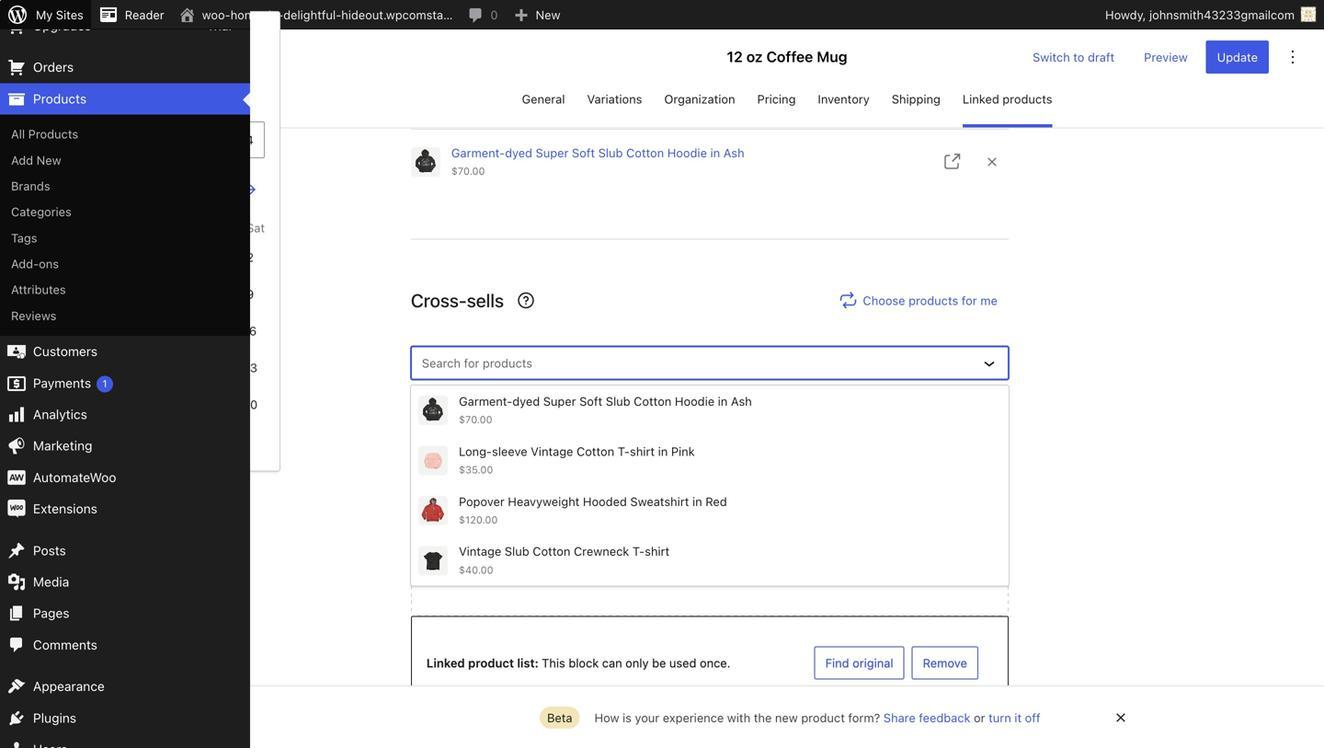 Task type: describe. For each thing, give the bounding box(es) containing it.
t- for crewneck
[[633, 544, 645, 558]]

categories link
[[0, 199, 250, 225]]

soft for garment-dyed super soft slub cotton hoodie in ash option
[[580, 394, 603, 408]]

attributes link
[[0, 277, 250, 303]]

in inside tip: by suggesting complementary products in the cart using cross- sells, you can significantly increase the average order value.
[[771, 554, 780, 568]]

beta
[[547, 711, 573, 725]]

block
[[569, 656, 599, 670]]

9 button
[[236, 279, 265, 309]]

tab list containing general
[[250, 85, 1325, 127]]

experience
[[663, 711, 724, 725]]

0
[[491, 8, 498, 22]]

or
[[974, 711, 986, 725]]

customers link
[[0, 336, 250, 367]]

popover
[[459, 494, 505, 508]]

toolbar navigation
[[0, 0, 1325, 33]]

super for garment-dyed super soft slub cotton hoodie in ash option
[[544, 394, 577, 408]]

reader link
[[91, 0, 172, 29]]

for
[[962, 293, 978, 307]]

share feedback button
[[884, 711, 971, 725]]

trial
[[207, 18, 232, 33]]

organization
[[665, 92, 736, 106]]

garment-dyed super soft slub cotton hoodie in ash $70.00 for garment-dyed super soft slub cotton hoodie in ash cell
[[452, 146, 745, 177]]

linked products
[[963, 92, 1053, 106]]

johnsmith43233gmailcom
[[1150, 8, 1296, 22]]

you
[[575, 571, 595, 585]]

new link
[[506, 0, 568, 29]]

dyed for garment-dyed super soft slub cotton hoodie in ash cell
[[505, 146, 533, 160]]

add-ons
[[11, 257, 59, 271]]

switch
[[1033, 50, 1071, 64]]

0 vertical spatial the
[[784, 554, 802, 568]]

0 link
[[460, 0, 506, 29]]

by
[[545, 554, 559, 568]]

automatewoo link
[[0, 462, 250, 493]]

garment- for garment-dyed super soft slub cotton hoodie in ash cell
[[452, 146, 505, 160]]

cell inside the garment-dyed super soft slub cotton hoodie in ash row
[[860, 144, 1009, 180]]

payments
[[33, 375, 91, 390]]

new inside toolbar navigation
[[536, 8, 561, 22]]

16 button
[[236, 316, 265, 345]]

can inside tip: by suggesting complementary products in the cart using cross- sells, you can significantly increase the average order value.
[[598, 571, 619, 585]]

appearance link
[[0, 671, 250, 702]]

in inside cell
[[711, 146, 721, 160]]

general button
[[522, 85, 565, 127]]

16
[[244, 324, 257, 338]]

variations button
[[588, 85, 643, 127]]

all products
[[11, 127, 78, 141]]

see product page image
[[941, 151, 963, 173]]

tags
[[11, 231, 37, 245]]

2 9
[[247, 250, 254, 301]]

slub inside vintage slub cotton crewneck t-shirt $40.00
[[505, 544, 530, 558]]

tip:
[[521, 554, 542, 568]]

add new link
[[0, 147, 250, 173]]

plugins link
[[0, 702, 250, 734]]

1 vertical spatial new
[[37, 153, 61, 167]]

block: linked product list document containing garment-dyed super soft slub cotton hoodie in ash
[[411, 40, 1009, 195]]

once.
[[700, 656, 731, 670]]

all products link
[[0, 121, 250, 147]]

tags link
[[0, 225, 250, 251]]

your
[[635, 711, 660, 725]]

heavyweight
[[508, 494, 580, 508]]

be
[[652, 656, 667, 670]]

marketing link
[[0, 430, 250, 462]]

long-sleeve vintage cotton t-shirt in pink $35.00
[[459, 444, 695, 476]]

popover heavyweight hooded sweatshirt in red $120.00
[[459, 494, 728, 526]]

inventory
[[818, 92, 870, 106]]

automatewoo
[[33, 470, 116, 485]]

pricing button
[[758, 85, 796, 127]]

shipping
[[892, 92, 941, 106]]

1 vertical spatial products
[[28, 127, 78, 141]]

long-sleeve vintage cotton t-shirt in pink option
[[411, 436, 1009, 486]]

orders link
[[0, 52, 250, 83]]

customers
[[33, 344, 98, 359]]

vintage inside vintage slub cotton crewneck t-shirt $40.00
[[459, 544, 502, 558]]

new
[[776, 711, 798, 725]]

turn
[[989, 711, 1012, 725]]

calendar application
[[15, 173, 265, 456]]

payments 1
[[33, 375, 107, 390]]

is
[[623, 711, 632, 725]]

products inside tip: by suggesting complementary products in the cart using cross- sells, you can significantly increase the average order value.
[[718, 554, 767, 568]]

list
[[517, 656, 535, 670]]

choose products for me
[[864, 293, 998, 307]]

attributes
[[11, 283, 66, 296]]

$35.00
[[459, 464, 494, 476]]

it
[[1015, 711, 1022, 725]]

add-
[[11, 257, 39, 271]]

Search for products field
[[420, 355, 971, 371]]

to
[[1074, 50, 1085, 64]]

add
[[11, 153, 33, 167]]

vintage inside long-sleeve vintage cotton t-shirt in pink $35.00
[[531, 444, 574, 458]]

me
[[981, 293, 998, 307]]

hideout.wpcomsta…
[[342, 8, 453, 22]]

products for choose
[[909, 293, 959, 307]]

original
[[853, 656, 894, 670]]

$70.00 for garment-dyed super soft slub cotton hoodie in ash option
[[459, 414, 493, 426]]

media link
[[0, 566, 250, 598]]

brands
[[11, 179, 50, 193]]

switch to draft button
[[1022, 40, 1126, 74]]

slub for garment-dyed super soft slub cotton hoodie in ash cell
[[599, 146, 623, 160]]

red
[[706, 494, 728, 508]]

cotton inside cell
[[627, 146, 665, 160]]

draft
[[1089, 50, 1115, 64]]

with
[[728, 711, 751, 725]]

$70.00 for garment-dyed super soft slub cotton hoodie in ash cell
[[452, 165, 485, 177]]

hooded
[[583, 494, 627, 508]]

comments
[[33, 637, 97, 652]]

only
[[626, 656, 649, 670]]

0 vertical spatial product
[[468, 656, 514, 670]]

23 button
[[236, 353, 265, 382]]

oz
[[747, 48, 763, 65]]

cotton inside long-sleeve vintage cotton t-shirt in pink $35.00
[[577, 444, 615, 458]]

extensions
[[33, 501, 97, 516]]

inventory button
[[818, 85, 870, 127]]

linked for linked products
[[963, 92, 1000, 106]]

marketing
[[33, 438, 92, 453]]



Task type: locate. For each thing, give the bounding box(es) containing it.
linked for linked product list : this block can only be used once.
[[427, 656, 465, 670]]

dyed inside cell
[[505, 146, 533, 160]]

choose
[[864, 293, 906, 307]]

1
[[102, 378, 107, 390]]

tip: by suggesting complementary products in the cart using cross- sells, you can significantly increase the average order value. group
[[411, 402, 1009, 616]]

can down suggesting
[[598, 571, 619, 585]]

in down "organization" button
[[711, 146, 721, 160]]

hoodie
[[668, 146, 708, 160], [675, 394, 715, 408]]

linked left list
[[427, 656, 465, 670]]

t- inside long-sleeve vintage cotton t-shirt in pink $35.00
[[618, 444, 630, 458]]

garment-
[[452, 146, 505, 160], [459, 394, 513, 408]]

hoodie inside garment-dyed super soft slub cotton hoodie in ash cell
[[668, 146, 708, 160]]

dyed inside option
[[513, 394, 540, 408]]

ash for garment-dyed super soft slub cotton hoodie in ash cell
[[724, 146, 745, 160]]

1 vertical spatial garment-
[[459, 394, 513, 408]]

cross-sells
[[411, 289, 504, 311]]

hoodie inside garment-dyed super soft slub cotton hoodie in ash option
[[675, 394, 715, 408]]

update
[[1218, 50, 1259, 64]]

used
[[670, 656, 697, 670]]

shirt for crewneck
[[645, 544, 670, 558]]

ons
[[39, 257, 59, 271]]

block: product section document
[[411, 0, 1009, 240], [411, 284, 1009, 739]]

0 vertical spatial products
[[1003, 92, 1053, 106]]

remove product image
[[982, 151, 1004, 173]]

super up long-sleeve vintage cotton t-shirt in pink $35.00 at the bottom
[[544, 394, 577, 408]]

1 vertical spatial product
[[802, 711, 846, 725]]

in inside popover heavyweight hooded sweatshirt in red $120.00
[[693, 494, 703, 508]]

1 vertical spatial can
[[603, 656, 623, 670]]

sells
[[467, 289, 504, 311]]

organization button
[[665, 85, 736, 127]]

1 vertical spatial super
[[544, 394, 577, 408]]

0 vertical spatial linked
[[963, 92, 1000, 106]]

tab list
[[250, 85, 1325, 127]]

None field
[[419, 353, 972, 373]]

linked products button
[[963, 85, 1053, 127]]

garment-dyed super soft slub cotton hoodie in ash row
[[411, 129, 1009, 195]]

ash down search for products field
[[731, 394, 752, 408]]

cell
[[860, 144, 1009, 180]]

products
[[1003, 92, 1053, 106], [909, 293, 959, 307], [718, 554, 767, 568]]

1 vertical spatial block: linked product list document
[[411, 346, 1009, 616]]

cross-
[[411, 289, 467, 311]]

0 vertical spatial garment-
[[452, 146, 505, 160]]

1 vertical spatial ash
[[731, 394, 752, 408]]

1 vertical spatial shirt
[[645, 544, 670, 558]]

in left pink
[[659, 444, 668, 458]]

1 vertical spatial block: product section document
[[411, 284, 1009, 739]]

cotton inside vintage slub cotton crewneck t-shirt $40.00
[[533, 544, 571, 558]]

reviews link
[[0, 303, 250, 329]]

update button
[[1207, 40, 1270, 74]]

garment-dyed super soft slub cotton hoodie in ash link
[[452, 144, 745, 161]]

garment-dyed super soft slub cotton hoodie in ash $70.00 up long-sleeve vintage cotton t-shirt in pink $35.00 at the bottom
[[459, 394, 752, 426]]

t- for cotton
[[618, 444, 630, 458]]

pink
[[672, 444, 695, 458]]

posts
[[33, 543, 66, 558]]

0 vertical spatial super
[[536, 146, 569, 160]]

1 horizontal spatial new
[[536, 8, 561, 22]]

general
[[522, 92, 565, 106]]

0 vertical spatial garment-dyed super soft slub cotton hoodie in ash $70.00
[[452, 146, 745, 177]]

block: linked product list document containing tip: by suggesting complementary products in the cart using cross- sells, you can significantly increase the average order value.
[[411, 346, 1009, 616]]

vintage slub cotton crewneck t-shirt option
[[411, 536, 1009, 586]]

soft up long-sleeve vintage cotton t-shirt in pink $35.00 at the bottom
[[580, 394, 603, 408]]

1 vertical spatial vintage
[[459, 544, 502, 558]]

1 vertical spatial dyed
[[513, 394, 540, 408]]

products up the increase
[[718, 554, 767, 568]]

$70.00 inside garment-dyed super soft slub cotton hoodie in ash cell
[[452, 165, 485, 177]]

2 block: linked product list document from the top
[[411, 346, 1009, 616]]

in inside long-sleeve vintage cotton t-shirt in pink $35.00
[[659, 444, 668, 458]]

product right new
[[802, 711, 846, 725]]

howdy,
[[1106, 8, 1147, 22]]

cotton down variations button in the left top of the page
[[627, 146, 665, 160]]

choose products for me button
[[830, 284, 1009, 317]]

1 vertical spatial hoodie
[[675, 394, 715, 408]]

1 vertical spatial slub
[[606, 394, 631, 408]]

product left list
[[468, 656, 514, 670]]

1 horizontal spatial t-
[[633, 544, 645, 558]]

products up add new
[[28, 127, 78, 141]]

comments link
[[0, 629, 250, 661]]

slub inside cell
[[599, 146, 623, 160]]

sleeve
[[492, 444, 528, 458]]

delightful-
[[284, 8, 342, 22]]

in up average
[[771, 554, 780, 568]]

0 horizontal spatial vintage
[[459, 544, 502, 558]]

linked up remove product icon
[[963, 92, 1000, 106]]

actions column header
[[860, 99, 1009, 114]]

ash down "organization" button
[[724, 146, 745, 160]]

shirt up significantly at the bottom
[[645, 544, 670, 558]]

1 horizontal spatial products
[[909, 293, 959, 307]]

0 vertical spatial new
[[536, 8, 561, 22]]

garment- inside option
[[459, 394, 513, 408]]

garment-dyed super soft slub cotton hoodie in ash table
[[411, 96, 1009, 195]]

products down switch
[[1003, 92, 1053, 106]]

view next month image
[[237, 178, 259, 200]]

my sites
[[36, 8, 84, 22]]

shirt for cotton
[[630, 444, 655, 458]]

hide this message image
[[1111, 707, 1133, 729]]

average
[[764, 571, 808, 585]]

2 block: product section document from the top
[[411, 284, 1009, 739]]

2 vertical spatial the
[[754, 711, 772, 725]]

crewneck
[[574, 544, 630, 558]]

add-ons link
[[0, 251, 250, 277]]

linked inside block: product section document
[[427, 656, 465, 670]]

switch to draft
[[1033, 50, 1115, 64]]

super
[[536, 146, 569, 160], [544, 394, 577, 408]]

ash inside option
[[731, 394, 752, 408]]

0 vertical spatial products
[[33, 91, 87, 106]]

soft inside cell
[[572, 146, 595, 160]]

preview link
[[1134, 40, 1200, 74]]

1 vertical spatial t-
[[633, 544, 645, 558]]

garment- for garment-dyed super soft slub cotton hoodie in ash option
[[459, 394, 513, 408]]

the left average
[[742, 571, 760, 585]]

ash inside cell
[[724, 146, 745, 160]]

2 vertical spatial products
[[718, 554, 767, 568]]

1 vertical spatial products
[[909, 293, 959, 307]]

t- up hooded
[[618, 444, 630, 458]]

ash
[[724, 146, 745, 160], [731, 394, 752, 408]]

vintage
[[531, 444, 574, 458], [459, 544, 502, 558]]

orders
[[33, 60, 74, 75]]

feedback
[[920, 711, 971, 725]]

1 vertical spatial linked
[[427, 656, 465, 670]]

variations
[[588, 92, 643, 106]]

0 vertical spatial ash
[[724, 146, 745, 160]]

products left for
[[909, 293, 959, 307]]

linked product list : this block can only be used once.
[[427, 656, 731, 670]]

super inside option
[[544, 394, 577, 408]]

significantly
[[622, 571, 689, 585]]

0 vertical spatial can
[[598, 571, 619, 585]]

0 vertical spatial hoodie
[[668, 146, 708, 160]]

2 horizontal spatial products
[[1003, 92, 1053, 106]]

shirt left pink
[[630, 444, 655, 458]]

0 vertical spatial shirt
[[630, 444, 655, 458]]

0 vertical spatial t-
[[618, 444, 630, 458]]

super inside cell
[[536, 146, 569, 160]]

0 vertical spatial vintage
[[531, 444, 574, 458]]

hoodie for garment-dyed super soft slub cotton hoodie in ash option
[[675, 394, 715, 408]]

0 horizontal spatial new
[[37, 153, 61, 167]]

extensions link
[[0, 493, 250, 525]]

soft for garment-dyed super soft slub cotton hoodie in ash cell
[[572, 146, 595, 160]]

$70.00 inside garment-dyed super soft slub cotton hoodie in ash option
[[459, 414, 493, 426]]

linked inside button
[[963, 92, 1000, 106]]

vintage right sleeve
[[531, 444, 574, 458]]

1 block: linked product list document from the top
[[411, 40, 1009, 195]]

0 vertical spatial soft
[[572, 146, 595, 160]]

list box containing garment-dyed super soft slub cotton hoodie in ash
[[411, 386, 1009, 586]]

soft down variations button in the left top of the page
[[572, 146, 595, 160]]

how is your experience with the new product form? share feedback or turn it off
[[595, 711, 1041, 725]]

0 vertical spatial $70.00
[[452, 165, 485, 177]]

dyed up sleeve
[[513, 394, 540, 408]]

1 vertical spatial garment-dyed super soft slub cotton hoodie in ash $70.00
[[459, 394, 752, 426]]

garment-dyed super soft slub cotton hoodie in ash $70.00 inside garment-dyed super soft slub cotton hoodie in ash cell
[[452, 146, 745, 177]]

1 block: product section document from the top
[[411, 0, 1009, 240]]

products inside 'product editor top bar.' region
[[1003, 92, 1053, 106]]

1 vertical spatial the
[[742, 571, 760, 585]]

products link
[[0, 83, 250, 115]]

super for garment-dyed super soft slub cotton hoodie in ash cell
[[536, 146, 569, 160]]

can left 'only'
[[603, 656, 623, 670]]

can
[[598, 571, 619, 585], [603, 656, 623, 670]]

t-
[[618, 444, 630, 458], [633, 544, 645, 558]]

row header
[[411, 96, 1009, 129]]

1 horizontal spatial vintage
[[531, 444, 574, 458]]

block: product section document containing cross-sells
[[411, 284, 1009, 739]]

view helper text image
[[515, 289, 537, 311]]

1 vertical spatial soft
[[580, 394, 603, 408]]

list box
[[411, 386, 1009, 586]]

9
[[247, 287, 254, 301]]

find original
[[826, 656, 894, 670]]

hoodie down search for products field
[[675, 394, 715, 408]]

block: linked product list document
[[411, 40, 1009, 195], [411, 346, 1009, 616]]

dyed for garment-dyed super soft slub cotton hoodie in ash option
[[513, 394, 540, 408]]

dyed down general button
[[505, 146, 533, 160]]

turn it off button
[[989, 711, 1041, 725]]

1 horizontal spatial product
[[802, 711, 846, 725]]

products for linked
[[1003, 92, 1053, 106]]

remove
[[923, 656, 968, 670]]

shipping button
[[892, 85, 941, 127]]

super down general button
[[536, 146, 569, 160]]

coffee
[[767, 48, 814, 65]]

categories
[[11, 205, 72, 219]]

woo-honestly-delightful-hideout.wpcomsta… link
[[172, 0, 460, 29]]

cotton up hooded
[[577, 444, 615, 458]]

new down all products on the top of page
[[37, 153, 61, 167]]

hoodie down "organization" button
[[668, 146, 708, 160]]

product
[[468, 656, 514, 670], [802, 711, 846, 725]]

sat
[[247, 221, 265, 234]]

t- inside vintage slub cotton crewneck t-shirt $40.00
[[633, 544, 645, 558]]

sites
[[56, 8, 84, 22]]

0 horizontal spatial t-
[[618, 444, 630, 458]]

appearance
[[33, 679, 105, 694]]

ash for garment-dyed super soft slub cotton hoodie in ash option
[[731, 394, 752, 408]]

in left red
[[693, 494, 703, 508]]

shirt inside vintage slub cotton crewneck t-shirt $40.00
[[645, 544, 670, 558]]

1 vertical spatial $70.00
[[459, 414, 493, 426]]

the left new
[[754, 711, 772, 725]]

$70.00
[[452, 165, 485, 177], [459, 414, 493, 426]]

0 vertical spatial dyed
[[505, 146, 533, 160]]

in down search for products field
[[718, 394, 728, 408]]

column header
[[411, 99, 860, 114]]

slub left by
[[505, 544, 530, 558]]

0 vertical spatial block: linked product list document
[[411, 40, 1009, 195]]

block: product section document containing garment-dyed super soft slub cotton hoodie in ash
[[411, 0, 1009, 240]]

suggesting
[[563, 554, 624, 568]]

0 vertical spatial block: product section document
[[411, 0, 1009, 240]]

2 vertical spatial slub
[[505, 544, 530, 558]]

options image
[[1283, 46, 1305, 68]]

2
[[247, 250, 254, 264]]

tip: by suggesting complementary products in the cart using cross- sells, you can significantly increase the average order value.
[[521, 554, 900, 585]]

long-
[[459, 444, 492, 458]]

products down orders at the left
[[33, 91, 87, 106]]

slub up long-sleeve vintage cotton t-shirt in pink $35.00 at the bottom
[[606, 394, 631, 408]]

remove button
[[912, 646, 979, 679]]

product editor top bar. region
[[250, 29, 1325, 127]]

slub for garment-dyed super soft slub cotton hoodie in ash option
[[606, 394, 631, 408]]

cotton down search for products field
[[634, 394, 672, 408]]

slub down variations button in the left top of the page
[[599, 146, 623, 160]]

this
[[542, 656, 566, 670]]

new right "0"
[[536, 8, 561, 22]]

in
[[711, 146, 721, 160], [718, 394, 728, 408], [659, 444, 668, 458], [693, 494, 703, 508], [771, 554, 780, 568]]

vintage up $40.00
[[459, 544, 502, 558]]

sells,
[[543, 571, 572, 585]]

garment-dyed super soft slub cotton hoodie in ash $70.00 inside garment-dyed super soft slub cotton hoodie in ash option
[[459, 394, 752, 426]]

0 vertical spatial slub
[[599, 146, 623, 160]]

posts link
[[0, 535, 250, 566]]

0 horizontal spatial products
[[718, 554, 767, 568]]

cotton up sells,
[[533, 544, 571, 558]]

garment-dyed super soft slub cotton hoodie in ash cell
[[411, 144, 860, 180]]

brands link
[[0, 173, 250, 199]]

shirt inside long-sleeve vintage cotton t-shirt in pink $35.00
[[630, 444, 655, 458]]

popover heavyweight hooded sweatshirt in red option
[[411, 486, 1009, 536]]

garment-dyed super soft slub cotton hoodie in ash $70.00 down variations button in the left top of the page
[[452, 146, 745, 177]]

garment-dyed super soft slub cotton hoodie in ash $70.00 for garment-dyed super soft slub cotton hoodie in ash option
[[459, 394, 752, 426]]

hoodie for garment-dyed super soft slub cotton hoodie in ash cell
[[668, 146, 708, 160]]

t- up significantly at the bottom
[[633, 544, 645, 558]]

the up average
[[784, 554, 802, 568]]

upgrades
[[33, 18, 91, 33]]

30 button
[[236, 390, 265, 419]]

garment-dyed super soft slub cotton hoodie in ash option
[[411, 386, 1009, 436]]

soft inside option
[[580, 394, 603, 408]]

mug
[[817, 48, 848, 65]]

my sites link
[[0, 0, 91, 29]]

0 horizontal spatial linked
[[427, 656, 465, 670]]

woo-honestly-delightful-hideout.wpcomsta…
[[202, 8, 453, 22]]

0 horizontal spatial product
[[468, 656, 514, 670]]

increase
[[692, 571, 739, 585]]

1 horizontal spatial linked
[[963, 92, 1000, 106]]

sweatshirt
[[631, 494, 690, 508]]

analytics
[[33, 407, 87, 422]]

garment- inside cell
[[452, 146, 505, 160]]



Task type: vqa. For each thing, say whether or not it's contained in the screenshot.


